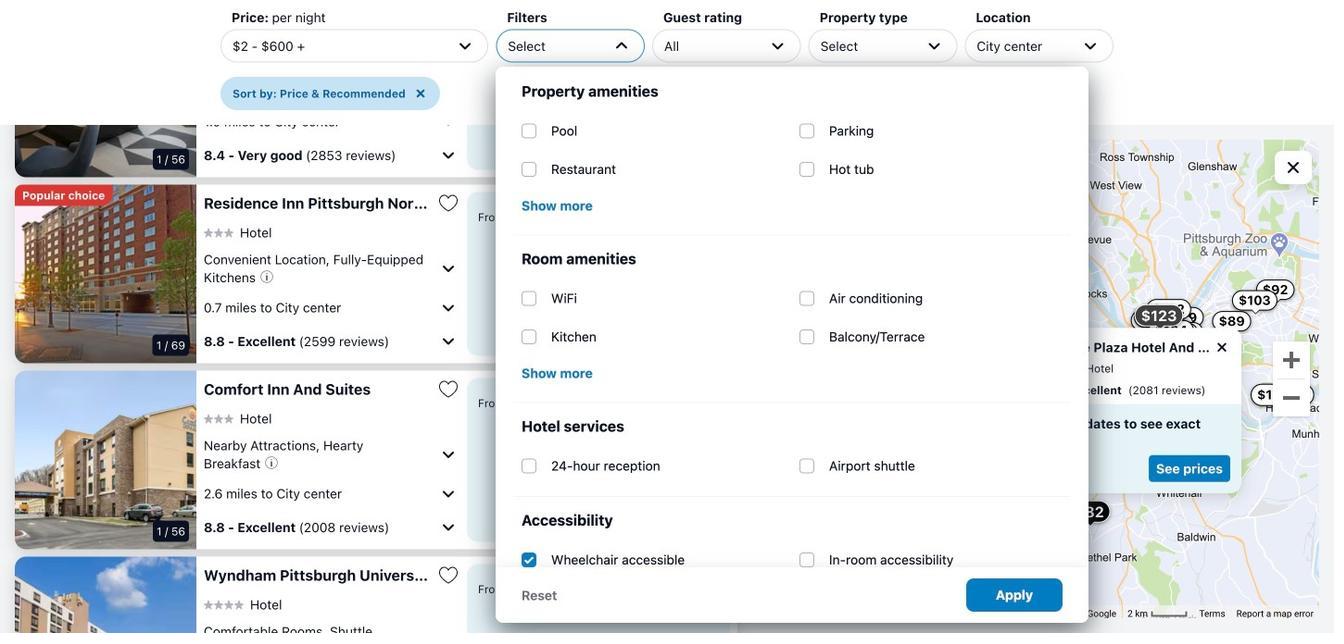 Task type: vqa. For each thing, say whether or not it's contained in the screenshot.
wyndham pittsburgh university center, (pittsburgh, usa) image
yes



Task type: locate. For each thing, give the bounding box(es) containing it.
map region
[[752, 140, 1319, 619]]

None checkbox
[[522, 330, 536, 344], [800, 330, 814, 344], [522, 330, 536, 344], [800, 330, 814, 344]]

residence inn pittsburgh north shore, (pittsburgh, usa) image
[[15, 185, 196, 364]]

wyndham pittsburgh university center, (pittsburgh, usa) image
[[15, 557, 196, 634]]

sheraton pittsburgh hotel at station square, (pittsburgh, usa) image
[[15, 0, 196, 177]]

None checkbox
[[522, 123, 536, 138], [800, 123, 814, 138], [522, 162, 536, 177], [800, 162, 814, 177], [522, 291, 536, 306], [800, 291, 814, 306], [522, 459, 536, 474], [800, 459, 814, 474], [522, 553, 536, 568], [800, 553, 814, 568], [522, 123, 536, 138], [800, 123, 814, 138], [522, 162, 536, 177], [800, 162, 814, 177], [522, 291, 536, 306], [800, 291, 814, 306], [522, 459, 536, 474], [800, 459, 814, 474], [522, 553, 536, 568], [800, 553, 814, 568]]



Task type: describe. For each thing, give the bounding box(es) containing it.
crowne plaza hotel and suites pittsburgh south, an ihg hotel image
[[938, 328, 1030, 494]]

comfort inn and suites, (pittsburgh, usa) image
[[15, 371, 196, 550]]



